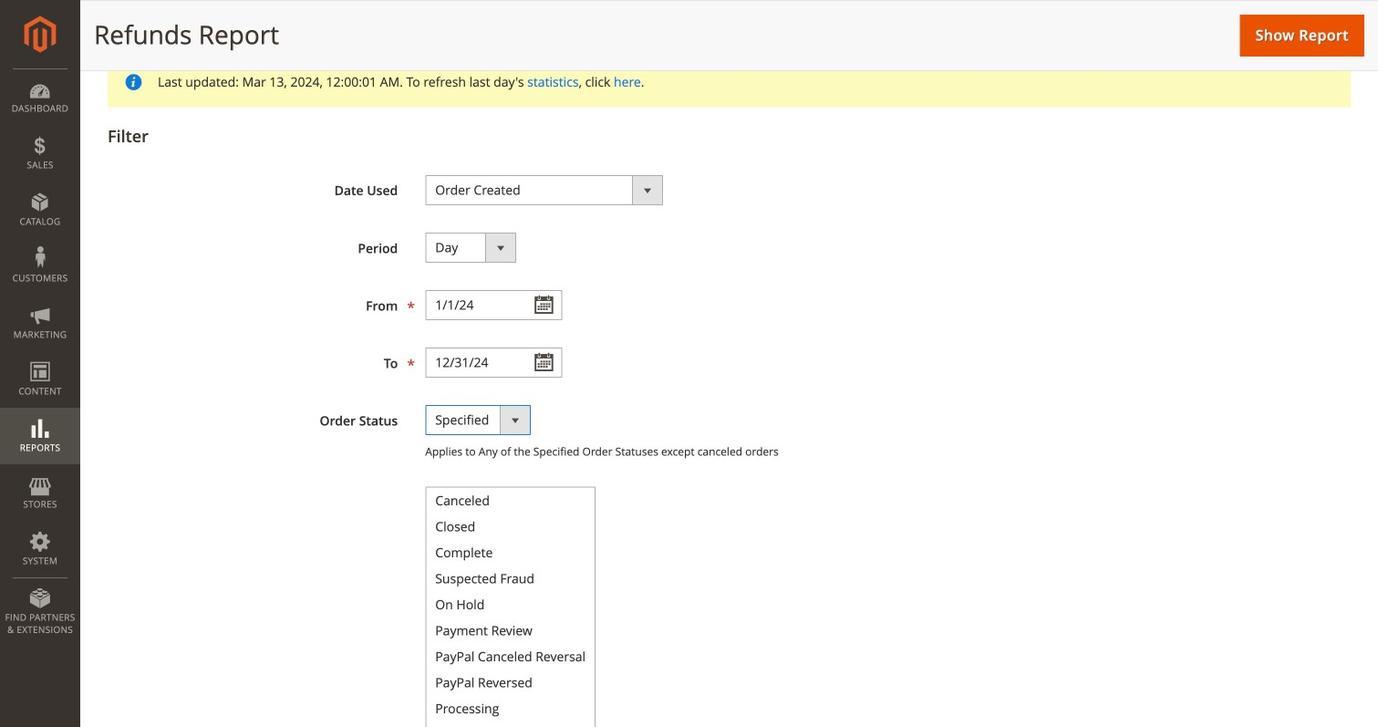 Task type: locate. For each thing, give the bounding box(es) containing it.
magento admin panel image
[[24, 16, 56, 53]]

None text field
[[425, 290, 562, 320], [425, 348, 562, 378], [425, 290, 562, 320], [425, 348, 562, 378]]

menu bar
[[0, 68, 80, 645]]



